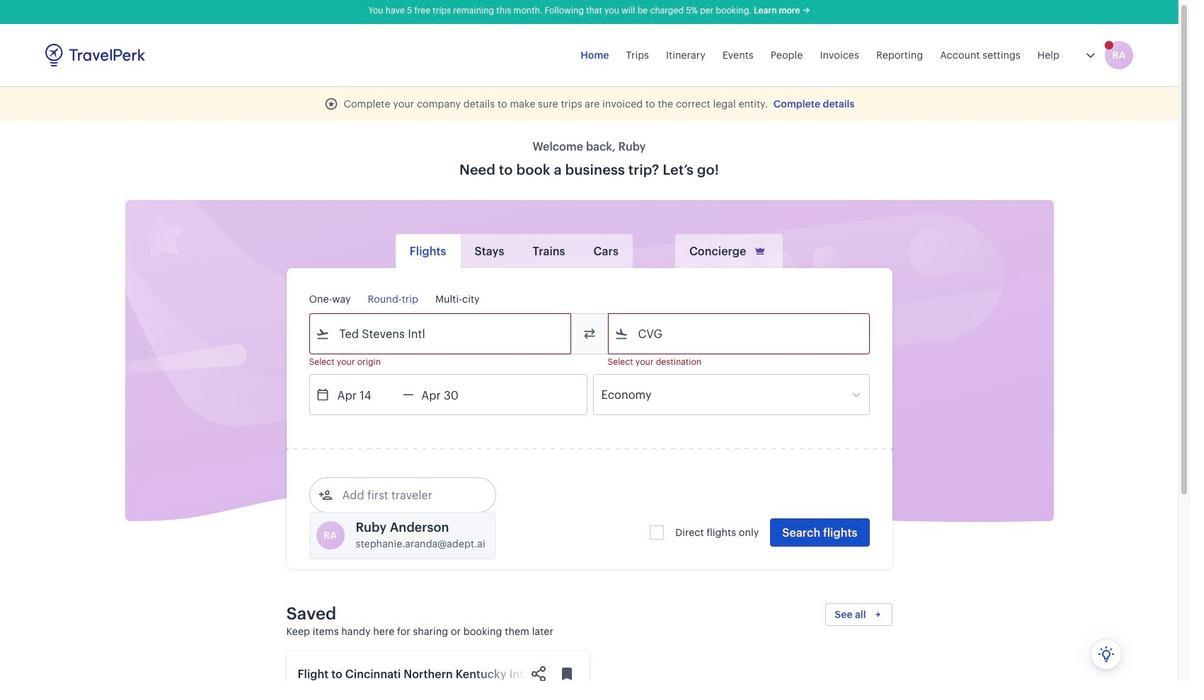 Task type: describe. For each thing, give the bounding box(es) containing it.
To search field
[[628, 323, 851, 346]]

Add first traveler search field
[[332, 484, 480, 507]]



Task type: locate. For each thing, give the bounding box(es) containing it.
Return text field
[[414, 375, 487, 415]]

From search field
[[330, 323, 552, 346]]

Depart text field
[[330, 375, 403, 415]]



